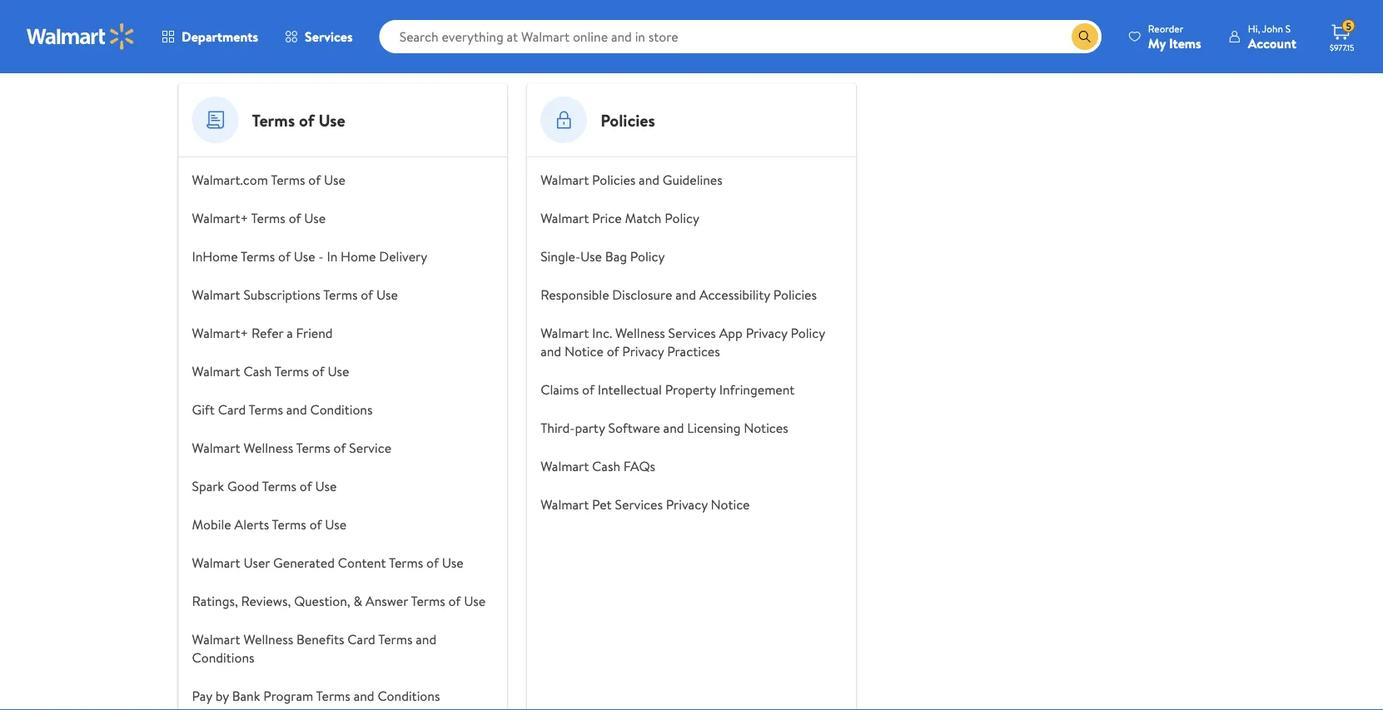 Task type: locate. For each thing, give the bounding box(es) containing it.
of right answer at the left of page
[[448, 592, 461, 610]]

marketplace item conditions link
[[889, 12, 1056, 30]]

walmart for walmart subscriptions terms of use
[[192, 286, 240, 304]]

0 vertical spatial services
[[305, 27, 353, 46]]

services inside "walmart inc. wellness services app privacy policy and notice of privacy practices"
[[668, 324, 716, 342]]

party
[[575, 419, 605, 437]]

1 vertical spatial walmart+
[[192, 324, 248, 342]]

walmart left "inc."
[[541, 324, 589, 342]]

1 horizontal spatial privacy
[[666, 495, 708, 514]]

1 vertical spatial card
[[348, 630, 375, 649]]

notice up claims
[[565, 342, 604, 361]]

licensing
[[687, 419, 741, 437]]

marketplace item conditions
[[889, 12, 1056, 30]]

notices
[[744, 419, 788, 437]]

1 walmart+ from the top
[[192, 209, 248, 227]]

walmart cash terms of use
[[192, 362, 349, 381]]

policy right bag
[[630, 247, 665, 266]]

bag
[[605, 247, 627, 266]]

0 vertical spatial notice
[[565, 342, 604, 361]]

of
[[299, 108, 314, 132], [308, 171, 321, 189], [289, 209, 301, 227], [278, 247, 291, 266], [361, 286, 373, 304], [607, 342, 619, 361], [312, 362, 324, 381], [582, 381, 594, 399], [334, 439, 346, 457], [300, 477, 312, 495], [309, 515, 322, 534], [426, 554, 439, 572], [448, 592, 461, 610]]

claims of intellectual property infringement link
[[541, 381, 795, 399]]

walmart
[[541, 171, 589, 189], [541, 209, 589, 227], [192, 286, 240, 304], [541, 324, 589, 342], [192, 362, 240, 381], [192, 439, 240, 457], [541, 457, 589, 475], [541, 495, 589, 514], [192, 554, 240, 572], [192, 630, 240, 649]]

pay by bank program terms and conditions link
[[192, 687, 440, 705]]

walmart price match policy link
[[541, 209, 699, 227]]

third-party software and licensing notices
[[541, 419, 788, 437]]

cash left faqs
[[592, 457, 620, 475]]

responsible disclosure and accessibility policies
[[541, 286, 817, 304]]

of right claims
[[582, 381, 594, 399]]

of inside "walmart inc. wellness services app privacy policy and notice of privacy practices"
[[607, 342, 619, 361]]

0 horizontal spatial services
[[305, 27, 353, 46]]

services
[[305, 27, 353, 46], [668, 324, 716, 342], [615, 495, 663, 514]]

conditions
[[994, 12, 1056, 30], [310, 401, 373, 419], [192, 649, 254, 667], [378, 687, 440, 705]]

terms up walmart+ terms of use link
[[271, 171, 305, 189]]

terms down walmart+ terms of use
[[241, 247, 275, 266]]

2 vertical spatial wellness
[[243, 630, 293, 649]]

infringement
[[719, 381, 795, 399]]

inhome
[[192, 247, 238, 266]]

terms right 'alerts'
[[272, 515, 306, 534]]

policy inside "walmart inc. wellness services app privacy policy and notice of privacy practices"
[[791, 324, 825, 342]]

of down the home
[[361, 286, 373, 304]]

policies up walmart policies and guidelines
[[601, 108, 655, 132]]

1 horizontal spatial cash
[[592, 457, 620, 475]]

wellness for walmart wellness terms of service
[[243, 439, 293, 457]]

walmart inside walmart wellness benefits card terms and conditions
[[192, 630, 240, 649]]

0 horizontal spatial cash
[[243, 362, 272, 381]]

card down &
[[348, 630, 375, 649]]

walmart up gift on the left
[[192, 362, 240, 381]]

claims of intellectual property infringement
[[541, 381, 795, 399]]

walmart down third-
[[541, 457, 589, 475]]

walmart left 'pet'
[[541, 495, 589, 514]]

terms up walmart.com terms of use
[[252, 108, 295, 132]]

ratings, reviews, question, & answer terms of use link
[[192, 592, 486, 610]]

wellness up the spark good terms of use
[[243, 439, 293, 457]]

faqs
[[624, 457, 655, 475]]

third-
[[541, 419, 575, 437]]

mobile alerts terms of use link
[[192, 515, 347, 534]]

wellness inside walmart wellness benefits card terms and conditions
[[243, 630, 293, 649]]

policy up infringement
[[791, 324, 825, 342]]

of down terms of use
[[308, 171, 321, 189]]

&
[[354, 592, 362, 610]]

1 vertical spatial services
[[668, 324, 716, 342]]

policy for walmart price match policy
[[665, 209, 699, 227]]

wellness right "inc."
[[615, 324, 665, 342]]

1 vertical spatial cash
[[592, 457, 620, 475]]

walmart inc. wellness services app privacy policy and notice of privacy practices link
[[541, 324, 825, 361]]

2 vertical spatial services
[[615, 495, 663, 514]]

inc.
[[592, 324, 612, 342]]

gift card terms and conditions link
[[192, 401, 373, 419]]

walmart for walmart price match policy
[[541, 209, 589, 227]]

generated
[[273, 554, 335, 572]]

walmart+ terms of use link
[[192, 209, 326, 227]]

walmart user generated content terms of use
[[192, 554, 464, 572]]

walmart subscriptions terms of use
[[192, 286, 398, 304]]

walmart for walmart policies and guidelines
[[541, 171, 589, 189]]

ratings,
[[192, 592, 238, 610]]

alerts
[[234, 515, 269, 534]]

items
[[1169, 34, 1201, 52]]

inhome terms of use - in home delivery link
[[192, 247, 427, 266]]

conditions inside walmart wellness benefits card terms and conditions
[[192, 649, 254, 667]]

privacy
[[746, 324, 787, 342], [622, 342, 664, 361], [666, 495, 708, 514]]

2 horizontal spatial services
[[668, 324, 716, 342]]

mobile
[[192, 515, 231, 534]]

subscriptions
[[243, 286, 320, 304]]

third-party software and licensing notices link
[[541, 419, 788, 437]]

wellness down reviews,
[[243, 630, 293, 649]]

program
[[263, 687, 313, 705]]

my
[[1148, 34, 1166, 52]]

walmart down the ratings,
[[192, 630, 240, 649]]

walmart up single-
[[541, 209, 589, 227]]

notice
[[565, 342, 604, 361], [711, 495, 750, 514]]

2 horizontal spatial privacy
[[746, 324, 787, 342]]

terms down a
[[275, 362, 309, 381]]

spark good terms of use link
[[192, 477, 337, 495]]

and inside walmart wellness benefits card terms and conditions
[[416, 630, 437, 649]]

2 walmart+ from the top
[[192, 324, 248, 342]]

card inside walmart wellness benefits card terms and conditions
[[348, 630, 375, 649]]

benefits
[[296, 630, 344, 649]]

policies right accessibility
[[773, 286, 817, 304]]

privacy up intellectual
[[622, 342, 664, 361]]

walmart down inhome
[[192, 286, 240, 304]]

notice down licensing
[[711, 495, 750, 514]]

0 vertical spatial cash
[[243, 362, 272, 381]]

john
[[1262, 21, 1283, 35]]

0 vertical spatial walmart+
[[192, 209, 248, 227]]

good
[[227, 477, 259, 495]]

2 vertical spatial policy
[[791, 324, 825, 342]]

0 horizontal spatial notice
[[565, 342, 604, 361]]

terms up answer at the left of page
[[389, 554, 423, 572]]

cash down walmart+ refer a friend
[[243, 362, 272, 381]]

services inside dropdown button
[[305, 27, 353, 46]]

1 horizontal spatial notice
[[711, 495, 750, 514]]

card right gift on the left
[[218, 401, 246, 419]]

use
[[318, 108, 345, 132], [324, 171, 346, 189], [304, 209, 326, 227], [294, 247, 315, 266], [580, 247, 602, 266], [376, 286, 398, 304], [328, 362, 349, 381], [315, 477, 337, 495], [325, 515, 347, 534], [442, 554, 464, 572], [464, 592, 486, 610]]

1 vertical spatial wellness
[[243, 439, 293, 457]]

1 horizontal spatial card
[[348, 630, 375, 649]]

privacy down third-party software and licensing notices "link"
[[666, 495, 708, 514]]

terms of use
[[252, 108, 345, 132]]

of up intellectual
[[607, 342, 619, 361]]

walmart up walmart price match policy 'link'
[[541, 171, 589, 189]]

terms right 'program'
[[316, 687, 350, 705]]

of left "-"
[[278, 247, 291, 266]]

delivery
[[379, 247, 427, 266]]

responsible
[[541, 286, 609, 304]]

walmart+ left refer
[[192, 324, 248, 342]]

walmart+ up inhome
[[192, 209, 248, 227]]

cash for terms
[[243, 362, 272, 381]]

cash
[[243, 362, 272, 381], [592, 457, 620, 475]]

walmart up spark
[[192, 439, 240, 457]]

of up inhome terms of use - in home delivery link
[[289, 209, 301, 227]]

walmart wellness terms of service link
[[192, 439, 391, 457]]

spark good terms of use
[[192, 477, 337, 495]]

walmart for walmart cash faqs
[[541, 457, 589, 475]]

privacy right app
[[746, 324, 787, 342]]

terms inside walmart wellness benefits card terms and conditions
[[378, 630, 413, 649]]

policies up walmart price match policy 'link'
[[592, 171, 636, 189]]

0 vertical spatial wellness
[[615, 324, 665, 342]]

0 vertical spatial policy
[[665, 209, 699, 227]]

walmart inside "walmart inc. wellness services app privacy policy and notice of privacy practices"
[[541, 324, 589, 342]]

terms down in
[[323, 286, 358, 304]]

intellectual
[[598, 381, 662, 399]]

walmart for walmart pet services privacy notice
[[541, 495, 589, 514]]

policy right 'match'
[[665, 209, 699, 227]]

walmart up the ratings,
[[192, 554, 240, 572]]

departments button
[[148, 17, 272, 57]]

0 horizontal spatial card
[[218, 401, 246, 419]]

1 vertical spatial policy
[[630, 247, 665, 266]]

0 vertical spatial policies
[[601, 108, 655, 132]]

terms down answer at the left of page
[[378, 630, 413, 649]]

walmart price match policy
[[541, 209, 699, 227]]



Task type: describe. For each thing, give the bounding box(es) containing it.
reviews,
[[241, 592, 291, 610]]

1 vertical spatial policies
[[592, 171, 636, 189]]

services button
[[272, 17, 366, 57]]

terms right answer at the left of page
[[411, 592, 445, 610]]

walmart+ refer a friend link
[[192, 324, 333, 342]]

walmart.com terms of use link
[[192, 171, 346, 189]]

walmart image
[[27, 23, 135, 50]]

of left service
[[334, 439, 346, 457]]

walmart for walmart wellness terms of service
[[192, 439, 240, 457]]

guidelines
[[663, 171, 723, 189]]

of down the friend
[[312, 362, 324, 381]]

walmart+ for walmart+ terms of use
[[192, 209, 248, 227]]

single-
[[541, 247, 580, 266]]

walmart for walmart user generated content terms of use
[[192, 554, 240, 572]]

cash for faqs
[[592, 457, 620, 475]]

pay by bank program terms and conditions
[[192, 687, 440, 705]]

property
[[665, 381, 716, 399]]

walmart+ refer a friend
[[192, 324, 333, 342]]

of right 'content'
[[426, 554, 439, 572]]

price
[[592, 209, 622, 227]]

walmart wellness benefits card terms and conditions link
[[192, 630, 437, 667]]

service
[[349, 439, 391, 457]]

content
[[338, 554, 386, 572]]

mobile alerts terms of use
[[192, 515, 347, 534]]

walmart.com terms of use
[[192, 171, 346, 189]]

answer
[[366, 592, 408, 610]]

bank
[[232, 687, 260, 705]]

a
[[287, 324, 293, 342]]

5
[[1346, 19, 1352, 33]]

refer
[[251, 324, 283, 342]]

pet
[[592, 495, 612, 514]]

reorder my items
[[1148, 21, 1201, 52]]

-
[[318, 247, 324, 266]]

marketplace
[[889, 12, 961, 30]]

2 vertical spatial policies
[[773, 286, 817, 304]]

walmart for walmart cash terms of use
[[192, 362, 240, 381]]

walmart policies and guidelines link
[[541, 171, 723, 189]]

terms down walmart.com terms of use
[[251, 209, 285, 227]]

clear search field text image
[[1052, 30, 1065, 43]]

accessibility
[[699, 286, 770, 304]]

wellness inside "walmart inc. wellness services app privacy policy and notice of privacy practices"
[[615, 324, 665, 342]]

match
[[625, 209, 662, 227]]

walmart wellness benefits card terms and conditions
[[192, 630, 437, 667]]

terms right the good
[[262, 477, 296, 495]]

inhome terms of use - in home delivery
[[192, 247, 427, 266]]

walmart for walmart inc. wellness services app privacy policy and notice of privacy practices
[[541, 324, 589, 342]]

walmart subscriptions terms of use link
[[192, 286, 398, 304]]

disclosure
[[612, 286, 672, 304]]

software
[[608, 419, 660, 437]]

single-use bag policy link
[[541, 247, 665, 266]]

of up generated
[[309, 515, 322, 534]]

walmart+ terms of use
[[192, 209, 326, 227]]

0 horizontal spatial privacy
[[622, 342, 664, 361]]

gift card terms and conditions
[[192, 401, 373, 419]]

walmart policies and guidelines
[[541, 171, 723, 189]]

ratings, reviews, question, & answer terms of use
[[192, 592, 486, 610]]

item
[[964, 12, 990, 30]]

of up walmart.com terms of use link
[[299, 108, 314, 132]]

walmart wellness terms of service
[[192, 439, 391, 457]]

walmart.com
[[192, 171, 268, 189]]

terms down gift card terms and conditions link
[[296, 439, 330, 457]]

single-use bag policy
[[541, 247, 665, 266]]

question,
[[294, 592, 350, 610]]

claims
[[541, 381, 579, 399]]

hi, john s account
[[1248, 21, 1297, 52]]

responsible disclosure and accessibility policies link
[[541, 286, 817, 304]]

policy for single-use bag policy
[[630, 247, 665, 266]]

friend
[[296, 324, 333, 342]]

departments
[[182, 27, 258, 46]]

reorder
[[1148, 21, 1184, 35]]

walmart cash faqs link
[[541, 457, 655, 475]]

1 horizontal spatial services
[[615, 495, 663, 514]]

0 vertical spatial card
[[218, 401, 246, 419]]

walmart inc. wellness services app privacy policy and notice of privacy practices
[[541, 324, 825, 361]]

walmart pet services privacy notice link
[[541, 495, 750, 514]]

$977.15
[[1330, 42, 1354, 53]]

user
[[243, 554, 270, 572]]

and inside "walmart inc. wellness services app privacy policy and notice of privacy practices"
[[541, 342, 561, 361]]

of down walmart wellness terms of service
[[300, 477, 312, 495]]

terms down walmart cash terms of use
[[249, 401, 283, 419]]

walmart pet services privacy notice
[[541, 495, 750, 514]]

app
[[719, 324, 743, 342]]

account
[[1248, 34, 1297, 52]]

wellness for walmart wellness benefits card terms and conditions
[[243, 630, 293, 649]]

walmart cash faqs
[[541, 457, 655, 475]]

Walmart Site-Wide search field
[[379, 20, 1102, 53]]

home
[[341, 247, 376, 266]]

walmart user generated content terms of use link
[[192, 554, 464, 572]]

pay
[[192, 687, 212, 705]]

hi,
[[1248, 21, 1260, 35]]

s
[[1285, 21, 1291, 35]]

walmart+ for walmart+ refer a friend
[[192, 324, 248, 342]]

walmart for walmart wellness benefits card terms and conditions
[[192, 630, 240, 649]]

in
[[327, 247, 337, 266]]

by
[[215, 687, 229, 705]]

1 vertical spatial notice
[[711, 495, 750, 514]]

Search search field
[[379, 20, 1102, 53]]

gift
[[192, 401, 215, 419]]

spark
[[192, 477, 224, 495]]

notice inside "walmart inc. wellness services app privacy policy and notice of privacy practices"
[[565, 342, 604, 361]]

search icon image
[[1078, 30, 1092, 43]]

practices
[[667, 342, 720, 361]]



Task type: vqa. For each thing, say whether or not it's contained in the screenshot.
$1,300+
no



